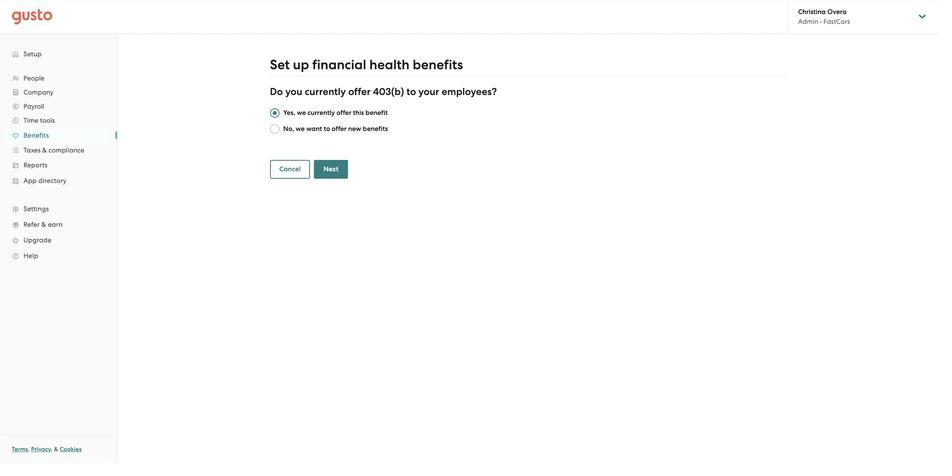 Task type: vqa. For each thing, say whether or not it's contained in the screenshot.
the left titles,
no



Task type: locate. For each thing, give the bounding box(es) containing it.
company
[[24, 89, 54, 96]]

0 horizontal spatial to
[[324, 125, 330, 133]]

next
[[324, 165, 339, 174]]

, left privacy link
[[28, 447, 30, 454]]

settings link
[[8, 202, 109, 216]]

set
[[270, 57, 290, 73]]

No, we want to offer new benefits radio
[[270, 125, 279, 134]]

offer up this
[[348, 86, 371, 98]]

cancel link
[[270, 160, 310, 179]]

, left cookies button
[[51, 447, 53, 454]]

refer & earn
[[24, 221, 63, 229]]

Yes, we currently offer this benefit radio
[[270, 108, 279, 118]]

we right 'no,'
[[296, 125, 305, 133]]

reports link
[[8, 158, 109, 172]]

setup
[[24, 50, 42, 58]]

reports
[[24, 161, 48, 169]]

1 vertical spatial offer
[[337, 109, 352, 117]]

1 vertical spatial currently
[[308, 109, 335, 117]]

1 vertical spatial benefits
[[363, 125, 388, 133]]

currently
[[305, 86, 346, 98], [308, 109, 335, 117]]

& left earn
[[41, 221, 46, 229]]

2 vertical spatial &
[[54, 447, 58, 454]]

,
[[28, 447, 30, 454], [51, 447, 53, 454]]

refer
[[24, 221, 40, 229]]

1 vertical spatial &
[[41, 221, 46, 229]]

taxes & compliance
[[24, 146, 84, 154]]

1 horizontal spatial ,
[[51, 447, 53, 454]]

0 vertical spatial offer
[[348, 86, 371, 98]]

& for compliance
[[42, 146, 47, 154]]

upgrade
[[24, 237, 52, 244]]

currently up the want
[[308, 109, 335, 117]]

0 vertical spatial we
[[297, 109, 306, 117]]

list
[[0, 71, 117, 264]]

terms , privacy , & cookies
[[12, 447, 82, 454]]

offer left new
[[332, 125, 347, 133]]

we
[[297, 109, 306, 117], [296, 125, 305, 133]]

to
[[407, 86, 416, 98], [324, 125, 330, 133]]

christina overa admin • fastcars
[[799, 8, 851, 25]]

0 horizontal spatial ,
[[28, 447, 30, 454]]

1 horizontal spatial to
[[407, 86, 416, 98]]

setup link
[[8, 47, 109, 61]]

offer
[[348, 86, 371, 98], [337, 109, 352, 117], [332, 125, 347, 133]]

time
[[24, 117, 38, 125]]

directory
[[38, 177, 67, 185]]

offer left this
[[337, 109, 352, 117]]

benefits
[[413, 57, 463, 73], [363, 125, 388, 133]]

people
[[24, 74, 45, 82]]

benefits up your
[[413, 57, 463, 73]]

christina
[[799, 8, 826, 16]]

currently for you
[[305, 86, 346, 98]]

we right the yes,
[[297, 109, 306, 117]]

app directory
[[24, 177, 67, 185]]

& left cookies button
[[54, 447, 58, 454]]

currently up yes, we currently offer this benefit
[[305, 86, 346, 98]]

time tools button
[[8, 114, 109, 128]]

1 horizontal spatial benefits
[[413, 57, 463, 73]]

0 vertical spatial &
[[42, 146, 47, 154]]

health
[[370, 57, 410, 73]]

home image
[[12, 9, 52, 24]]

benefits link
[[8, 128, 109, 143]]

offer for 403(b)
[[348, 86, 371, 98]]

settings
[[24, 205, 49, 213]]

upgrade link
[[8, 233, 109, 248]]

admin
[[799, 18, 819, 25]]

overa
[[828, 8, 847, 16]]

yes, we currently offer this benefit
[[283, 109, 388, 117]]

benefits down benefit at the left
[[363, 125, 388, 133]]

0 vertical spatial currently
[[305, 86, 346, 98]]

financial
[[312, 57, 366, 73]]

•
[[820, 18, 822, 25]]

& right taxes
[[42, 146, 47, 154]]

no, we want to offer new benefits
[[283, 125, 388, 133]]

to right the want
[[324, 125, 330, 133]]

benefits
[[24, 132, 49, 139]]

currently for we
[[308, 109, 335, 117]]

gusto navigation element
[[0, 34, 117, 277]]

app
[[24, 177, 37, 185]]

&
[[42, 146, 47, 154], [41, 221, 46, 229], [54, 447, 58, 454]]

to left your
[[407, 86, 416, 98]]

employees?
[[442, 86, 497, 98]]

payroll
[[24, 103, 44, 110]]

help link
[[8, 249, 109, 263]]

cancel
[[279, 165, 301, 174]]

set up financial health benefits
[[270, 57, 463, 73]]

want
[[306, 125, 322, 133]]

& inside dropdown button
[[42, 146, 47, 154]]

do you currently offer 403(b) to your employees?
[[270, 86, 497, 98]]

1 vertical spatial we
[[296, 125, 305, 133]]

this
[[353, 109, 364, 117]]



Task type: describe. For each thing, give the bounding box(es) containing it.
new
[[348, 125, 361, 133]]

0 horizontal spatial benefits
[[363, 125, 388, 133]]

benefit
[[366, 109, 388, 117]]

cookies
[[60, 447, 82, 454]]

privacy link
[[31, 447, 51, 454]]

list containing people
[[0, 71, 117, 264]]

403(b)
[[373, 86, 404, 98]]

company button
[[8, 85, 109, 99]]

cookies button
[[60, 445, 82, 455]]

compliance
[[49, 146, 84, 154]]

taxes
[[24, 146, 41, 154]]

earn
[[48, 221, 63, 229]]

app directory link
[[8, 174, 109, 188]]

payroll button
[[8, 99, 109, 114]]

refer & earn link
[[8, 218, 109, 232]]

terms link
[[12, 447, 28, 454]]

& for earn
[[41, 221, 46, 229]]

0 vertical spatial to
[[407, 86, 416, 98]]

we for no,
[[296, 125, 305, 133]]

do
[[270, 86, 283, 98]]

no,
[[283, 125, 294, 133]]

terms
[[12, 447, 28, 454]]

2 , from the left
[[51, 447, 53, 454]]

offer for this
[[337, 109, 352, 117]]

privacy
[[31, 447, 51, 454]]

time tools
[[24, 117, 55, 125]]

you
[[286, 86, 303, 98]]

help
[[24, 252, 38, 260]]

fastcars
[[824, 18, 851, 25]]

we for yes,
[[297, 109, 306, 117]]

1 vertical spatial to
[[324, 125, 330, 133]]

1 , from the left
[[28, 447, 30, 454]]

next button
[[314, 160, 348, 179]]

yes,
[[283, 109, 296, 117]]

2 vertical spatial offer
[[332, 125, 347, 133]]

taxes & compliance button
[[8, 143, 109, 157]]

tools
[[40, 117, 55, 125]]

up
[[293, 57, 309, 73]]

your
[[419, 86, 440, 98]]

0 vertical spatial benefits
[[413, 57, 463, 73]]

people button
[[8, 71, 109, 85]]



